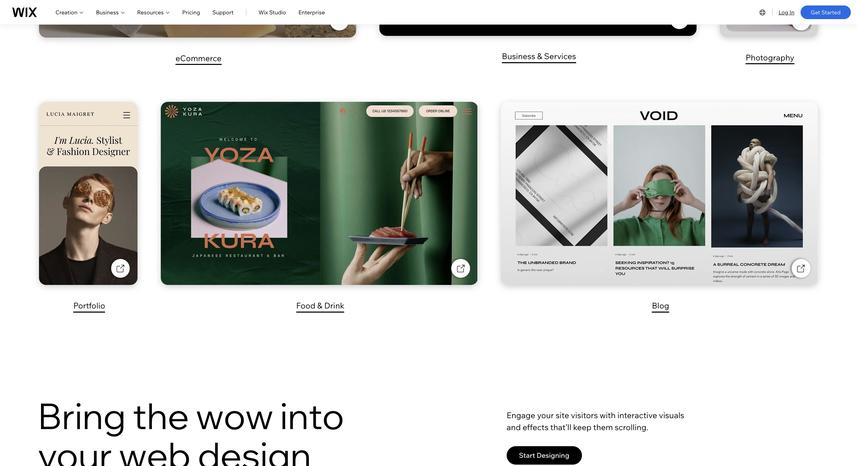 Task type: describe. For each thing, give the bounding box(es) containing it.
scrolling.
[[615, 423, 649, 433]]

language selector, english selected image
[[759, 8, 767, 16]]

resources button
[[137, 8, 170, 16]]

mobile view of a template for a portfolio website image
[[39, 102, 138, 286]]

visitors
[[571, 411, 598, 421]]

food & drink
[[296, 301, 344, 311]]

get
[[811, 9, 821, 16]]

bring
[[38, 394, 126, 439]]

portfolio link
[[39, 298, 138, 316]]

food & drink link
[[161, 298, 478, 316]]

business for business & services
[[502, 51, 536, 61]]

food
[[296, 301, 316, 311]]

interactive
[[618, 411, 657, 421]]

business for business
[[96, 9, 119, 16]]

wow
[[196, 394, 273, 439]]

photography
[[746, 52, 795, 63]]

into
[[280, 394, 344, 439]]

engage
[[507, 411, 536, 421]]

your inside bring the wow into your web design
[[38, 433, 112, 467]]

site
[[556, 411, 569, 421]]

wix studio link
[[259, 8, 286, 16]]

wix studio
[[259, 9, 286, 16]]

ecommerce link
[[39, 50, 356, 68]]

business button
[[96, 8, 125, 16]]

web
[[119, 433, 191, 467]]

visuals
[[659, 411, 685, 421]]

pricing link
[[182, 8, 200, 16]]

template for a blog website image
[[501, 102, 818, 286]]

enterprise link
[[299, 8, 325, 16]]

start designing link
[[507, 447, 582, 465]]

bring the wow into your web design
[[38, 394, 344, 467]]

log
[[779, 9, 789, 16]]

that'll
[[551, 423, 572, 433]]

business & services
[[502, 51, 576, 61]]

start designing
[[519, 452, 570, 460]]

services
[[544, 51, 576, 61]]

the
[[133, 394, 189, 439]]



Task type: vqa. For each thing, say whether or not it's contained in the screenshot.
left Business
yes



Task type: locate. For each thing, give the bounding box(es) containing it.
blog link
[[501, 298, 818, 316]]

in
[[790, 9, 795, 16]]

portfolio
[[73, 301, 105, 311]]

& inside food & drink link
[[317, 301, 323, 311]]

get started link
[[801, 5, 851, 19]]

creation
[[56, 9, 77, 16]]

0 vertical spatial &
[[537, 51, 543, 61]]

& inside business & services link
[[537, 51, 543, 61]]

wix
[[259, 9, 268, 16]]

1 horizontal spatial business
[[502, 51, 536, 61]]

pricing
[[182, 9, 200, 16]]

1 vertical spatial &
[[317, 301, 323, 311]]

& left services in the top of the page
[[537, 51, 543, 61]]

them
[[594, 423, 613, 433]]

0 vertical spatial business
[[96, 9, 119, 16]]

& for business
[[537, 51, 543, 61]]

creation button
[[56, 8, 84, 16]]

1 horizontal spatial &
[[537, 51, 543, 61]]

ecommerce
[[176, 53, 222, 63]]

resources
[[137, 9, 164, 16]]

effects
[[523, 423, 549, 433]]

& for food
[[317, 301, 323, 311]]

business
[[96, 9, 119, 16], [502, 51, 536, 61]]

1 vertical spatial business
[[502, 51, 536, 61]]

studio
[[269, 9, 286, 16]]

& right food
[[317, 301, 323, 311]]

business inside popup button
[[96, 9, 119, 16]]

your
[[537, 411, 554, 421], [38, 433, 112, 467]]

enterprise
[[299, 9, 325, 16]]

template for a restaurant website image
[[161, 102, 478, 286]]

0 vertical spatial your
[[537, 411, 554, 421]]

engage your site visitors with interactive visuals and effects that'll keep them scrolling.
[[507, 411, 685, 433]]

keep
[[573, 423, 592, 433]]

0 horizontal spatial business
[[96, 9, 119, 16]]

design
[[198, 433, 311, 467]]

photography link
[[720, 50, 818, 67]]

&
[[537, 51, 543, 61], [317, 301, 323, 311]]

0 horizontal spatial &
[[317, 301, 323, 311]]

business & services link
[[380, 49, 697, 66]]

0 horizontal spatial your
[[38, 433, 112, 467]]

blog
[[652, 301, 670, 311]]

log in link
[[779, 8, 795, 16]]

get started
[[811, 9, 841, 16]]

1 horizontal spatial your
[[537, 411, 554, 421]]

and
[[507, 423, 521, 433]]

designing
[[537, 452, 570, 460]]

started
[[822, 9, 841, 16]]

start
[[519, 452, 535, 460]]

1 vertical spatial your
[[38, 433, 112, 467]]

support
[[212, 9, 234, 16]]

log in
[[779, 9, 795, 16]]

with
[[600, 411, 616, 421]]

support link
[[212, 8, 234, 16]]

your inside the engage your site visitors with interactive visuals and effects that'll keep them scrolling.
[[537, 411, 554, 421]]

drink
[[324, 301, 344, 311]]



